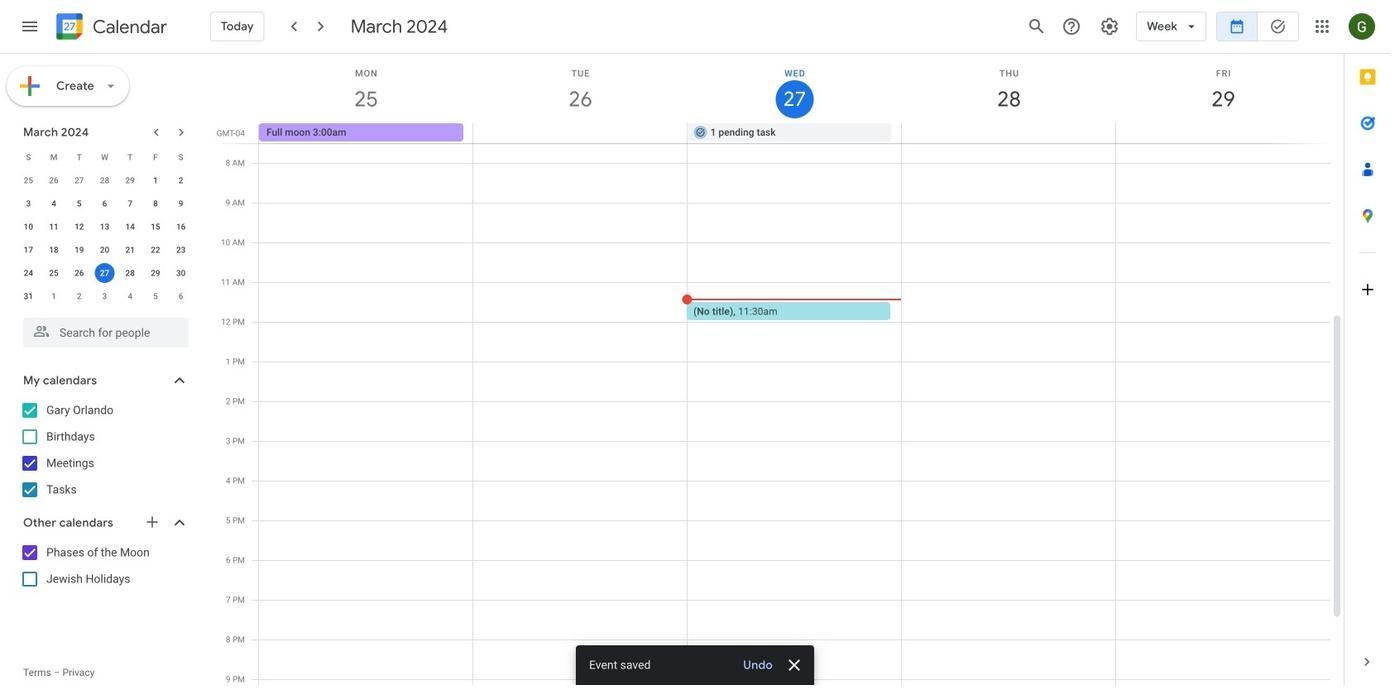 Task type: vqa. For each thing, say whether or not it's contained in the screenshot.
"february 25" 'element'
yes



Task type: describe. For each thing, give the bounding box(es) containing it.
7 element
[[120, 194, 140, 213]]

15 element
[[146, 217, 165, 237]]

cell inside march 2024 grid
[[92, 261, 117, 285]]

settings menu image
[[1100, 17, 1120, 36]]

5 element
[[69, 194, 89, 213]]

3 element
[[18, 194, 38, 213]]

20 element
[[95, 240, 115, 260]]

april 6 element
[[171, 286, 191, 306]]

1 element
[[146, 170, 165, 190]]

17 element
[[18, 240, 38, 260]]

14 element
[[120, 217, 140, 237]]

13 element
[[95, 217, 115, 237]]

27, today element
[[95, 263, 115, 283]]

26 element
[[69, 263, 89, 283]]

2 element
[[171, 170, 191, 190]]

other calendars list
[[3, 539, 205, 592]]

25 element
[[44, 263, 64, 283]]

march 2024 grid
[[16, 146, 194, 308]]

29 element
[[146, 263, 165, 283]]

heading inside calendar element
[[89, 17, 167, 37]]

30 element
[[171, 263, 191, 283]]

february 27 element
[[69, 170, 89, 190]]

21 element
[[120, 240, 140, 260]]



Task type: locate. For each thing, give the bounding box(es) containing it.
april 4 element
[[120, 286, 140, 306]]

heading
[[89, 17, 167, 37]]

6 element
[[95, 194, 115, 213]]

april 5 element
[[146, 286, 165, 306]]

18 element
[[44, 240, 64, 260]]

tab list
[[1345, 54, 1390, 639]]

my calendars list
[[3, 397, 205, 503]]

22 element
[[146, 240, 165, 260]]

4 element
[[44, 194, 64, 213]]

24 element
[[18, 263, 38, 283]]

12 element
[[69, 217, 89, 237]]

28 element
[[120, 263, 140, 283]]

None search field
[[0, 311, 205, 348]]

23 element
[[171, 240, 191, 260]]

19 element
[[69, 240, 89, 260]]

10 element
[[18, 217, 38, 237]]

11 element
[[44, 217, 64, 237]]

31 element
[[18, 286, 38, 306]]

february 26 element
[[44, 170, 64, 190]]

april 2 element
[[69, 286, 89, 306]]

february 29 element
[[120, 170, 140, 190]]

add other calendars image
[[144, 514, 161, 530]]

row
[[252, 123, 1344, 143], [16, 146, 194, 169], [16, 169, 194, 192], [16, 192, 194, 215], [16, 215, 194, 238], [16, 238, 194, 261], [16, 261, 194, 285], [16, 285, 194, 308]]

grid
[[212, 54, 1344, 685]]

main drawer image
[[20, 17, 40, 36]]

Search for people text field
[[33, 318, 179, 348]]

9 element
[[171, 194, 191, 213]]

row group
[[16, 169, 194, 308]]

february 25 element
[[18, 170, 38, 190]]

calendar element
[[53, 10, 167, 46]]

april 1 element
[[44, 286, 64, 306]]

april 3 element
[[95, 286, 115, 306]]

february 28 element
[[95, 170, 115, 190]]

cell
[[473, 123, 687, 143], [901, 123, 1116, 143], [1116, 123, 1330, 143], [92, 261, 117, 285]]

16 element
[[171, 217, 191, 237]]

8 element
[[146, 194, 165, 213]]



